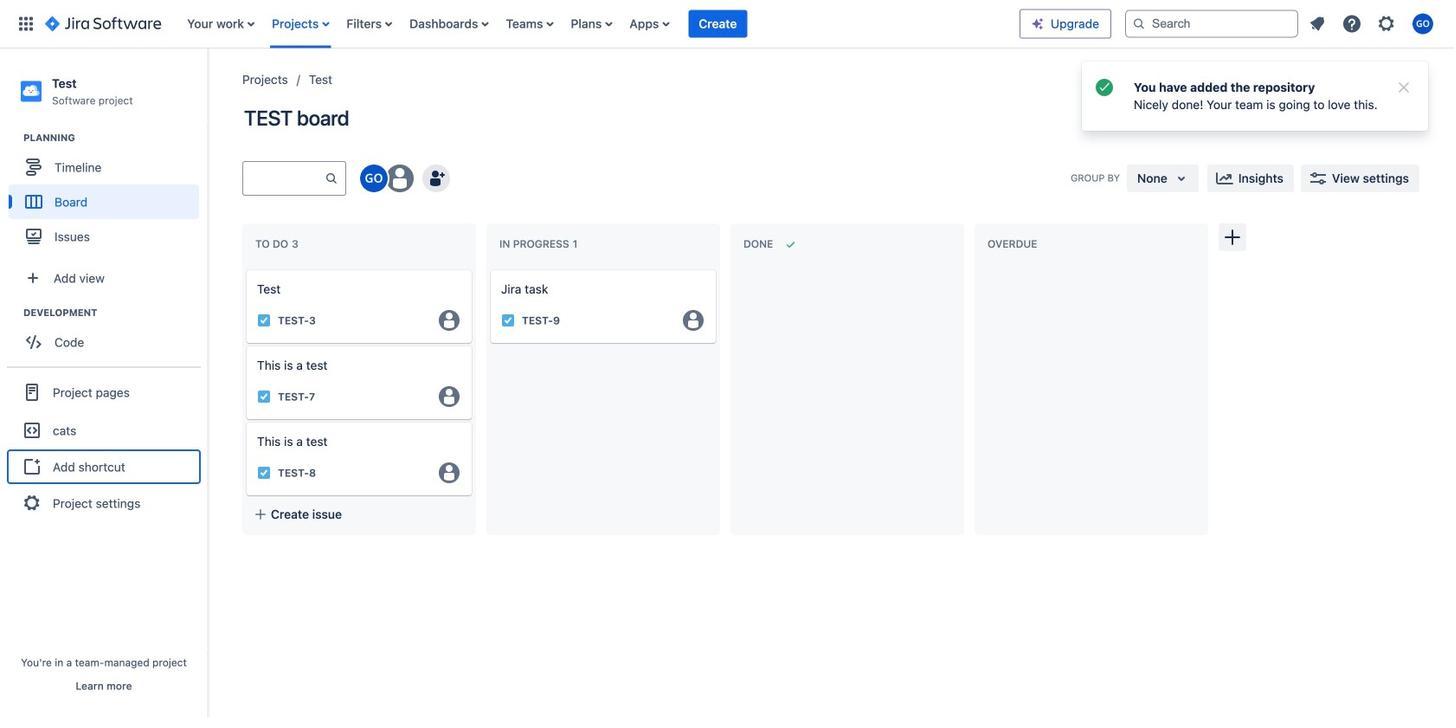 Task type: describe. For each thing, give the bounding box(es) containing it.
create column image
[[1223, 227, 1244, 248]]

group for "development" icon
[[9, 306, 207, 365]]

2 vertical spatial group
[[7, 366, 201, 528]]

search image
[[1133, 17, 1147, 31]]

1 horizontal spatial task image
[[501, 314, 515, 327]]

in progress element
[[500, 238, 581, 250]]

1 task image from the top
[[257, 314, 271, 327]]

create issue image for in progress element
[[479, 258, 500, 279]]

sidebar navigation image
[[189, 69, 227, 104]]

heading for planning icon
[[23, 131, 207, 145]]

your profile and settings image
[[1413, 13, 1434, 34]]

sidebar element
[[0, 48, 208, 717]]

planning image
[[3, 127, 23, 148]]

notifications image
[[1308, 13, 1328, 34]]

Search field
[[1126, 10, 1299, 38]]

development image
[[3, 302, 23, 323]]

Search this board text field
[[243, 163, 325, 194]]

appswitcher icon image
[[16, 13, 36, 34]]

1 horizontal spatial list
[[1303, 8, 1445, 39]]

0 horizontal spatial list
[[179, 0, 1020, 48]]

2 task image from the top
[[257, 466, 271, 480]]



Task type: vqa. For each thing, say whether or not it's contained in the screenshot.
group
yes



Task type: locate. For each thing, give the bounding box(es) containing it.
task image
[[257, 314, 271, 327], [257, 466, 271, 480]]

1 vertical spatial task image
[[257, 390, 271, 404]]

primary element
[[10, 0, 1020, 48]]

view settings image
[[1309, 168, 1329, 189]]

2 create issue image from the left
[[479, 258, 500, 279]]

group
[[9, 131, 207, 259], [9, 306, 207, 365], [7, 366, 201, 528]]

create issue image for to do element
[[235, 258, 255, 279]]

0 vertical spatial heading
[[23, 131, 207, 145]]

create issue image down to do element
[[235, 258, 255, 279]]

1 horizontal spatial create issue image
[[479, 258, 500, 279]]

1 vertical spatial group
[[9, 306, 207, 365]]

add people image
[[426, 168, 447, 189]]

1 create issue image from the left
[[235, 258, 255, 279]]

create issue image down in progress element
[[479, 258, 500, 279]]

create issue image
[[235, 258, 255, 279], [479, 258, 500, 279]]

heading for "development" icon
[[23, 306, 207, 320]]

None search field
[[1126, 10, 1299, 38]]

0 horizontal spatial task image
[[257, 390, 271, 404]]

1 heading from the top
[[23, 131, 207, 145]]

1 vertical spatial heading
[[23, 306, 207, 320]]

jira software image
[[45, 13, 161, 34], [45, 13, 161, 34]]

0 vertical spatial task image
[[257, 314, 271, 327]]

1 vertical spatial task image
[[257, 466, 271, 480]]

enter full screen image
[[1361, 94, 1382, 115]]

0 horizontal spatial create issue image
[[235, 258, 255, 279]]

settings image
[[1377, 13, 1398, 34]]

0 vertical spatial task image
[[501, 314, 515, 327]]

task image
[[501, 314, 515, 327], [257, 390, 271, 404]]

list item
[[689, 0, 748, 48]]

2 heading from the top
[[23, 306, 207, 320]]

to do element
[[255, 238, 302, 250]]

heading
[[23, 131, 207, 145], [23, 306, 207, 320]]

group for planning icon
[[9, 131, 207, 259]]

star test board image
[[1306, 94, 1327, 115]]

list
[[179, 0, 1020, 48], [1303, 8, 1445, 39]]

0 vertical spatial group
[[9, 131, 207, 259]]

banner
[[0, 0, 1455, 48]]

help image
[[1342, 13, 1363, 34]]



